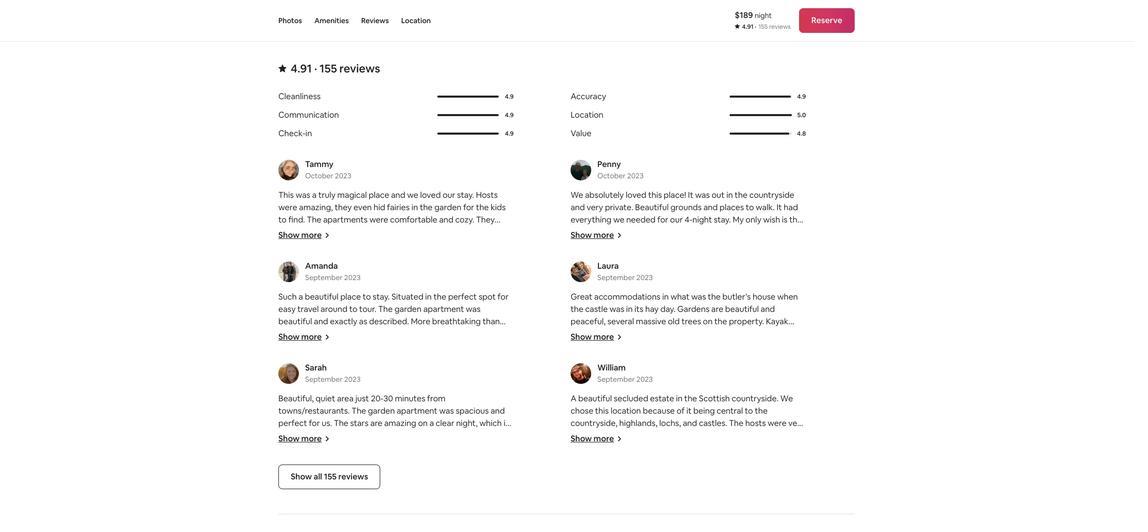 Task type: locate. For each thing, give the bounding box(es) containing it.
(the down outside.
[[613, 264, 629, 275]]

we inside this was a truly magical place and we loved our stay.   hosts were amazing, they even hid fairies in the garden for the kids to find.  the apartments were comfortable and cozy.   they gave excellent recommendations for restaurants and walks. the location is great.  it is private, but still a short drive to many locations.  i can truly appreciate the time and work that has gone into restoring this fairy tale castle.  it is truly a labor of love.  i can't wait to visit again.
[[407, 190, 418, 200]]

0 vertical spatial location
[[295, 239, 325, 250]]

quiet inside great accommodations in what was the butler's house when the castle was in its hay day. gardens are beautiful and peaceful, several massive old trees on the property. kayak down the river, fish, even golf on their 5-hole little course. you can rent the whole castle for large parties! this place was magical. john was very responsive and the quiet solitude was just what we needed to heal from a few difficult years. pitlochry is so charming, and we ended up eating all 3 nights at the moulin hotel because the food was so good! there are lots of great choices. well within range for day trips to castles and golf courses. we couldn't have asked for a better experience!
[[732, 353, 752, 364]]

5.0 out of 5.0 image
[[730, 114, 792, 116], [730, 114, 792, 116]]

for
[[463, 202, 474, 213], [657, 214, 668, 225], [406, 227, 417, 238], [498, 292, 509, 302], [667, 341, 678, 352], [702, 403, 713, 413], [712, 415, 723, 426], [309, 418, 320, 429]]

in inside we absolutely loved this place! it was out in the countryside and very private. beautiful grounds and places to walk. it had everything we needed for our 4-night stay. my only wish is that we could have gotten a tour of the inside of the main castle, although john kindly met us one evening and gave us a history from the outside. we had dinner one night at the bridge of cally hotel (the only local restaurant), which we do recommend!
[[726, 190, 733, 200]]

0 vertical spatial what
[[671, 292, 689, 302]]

countryside
[[749, 190, 794, 200]]

is inside beautiful, quiet area just 20-30 minutes from towns/restaurants. the garden apartment was spacious and perfect for us. the stars are amazing on a clear night, which is an added bonus. we had one of our favorite meals in scotland from linda's recommendation (the dalmore). would stay here again!
[[504, 418, 509, 429]]

2023 inside the penny october 2023
[[627, 171, 644, 180]]

1 vertical spatial out
[[733, 455, 746, 466]]

our
[[443, 190, 455, 200], [670, 214, 683, 225], [399, 430, 412, 441]]

0 horizontal spatial that
[[468, 251, 484, 262]]

both
[[598, 443, 616, 454], [667, 455, 685, 466]]

0 horizontal spatial i
[[298, 276, 300, 287]]

1 vertical spatial gave
[[742, 239, 760, 250]]

3
[[766, 378, 770, 389]]

show more
[[278, 230, 322, 241], [571, 230, 614, 241], [278, 332, 322, 342], [571, 332, 614, 342], [278, 434, 322, 444], [571, 434, 614, 444]]

to left find.
[[278, 214, 287, 225]]

apartment down minutes
[[397, 406, 437, 417]]

1 horizontal spatial all
[[756, 378, 764, 389]]

is left equipped
[[673, 468, 679, 478]]

show more button for this was a truly magical place and we loved our stay.   hosts were amazing, they even hid fairies in the garden for the kids to find.  the apartments were comfortable and cozy.   they gave excellent recommendations for restaurants and walks. the location is great.  it is private, but still a short drive to many locations.  i can truly appreciate the time and work that has gone into restoring this fairy tale castle.  it is truly a labor of love.  i can't wait to visit again.
[[278, 230, 330, 241]]

there down go
[[736, 443, 758, 454]]

recommend! down "including"
[[710, 492, 759, 503]]

and inside beautiful, quiet area just 20-30 minutes from towns/restaurants. the garden apartment was spacious and perfect for us. the stars are amazing on a clear night, which is an added bonus. we had one of our favorite meals in scotland from linda's recommendation (the dalmore). would stay here again!
[[491, 406, 505, 417]]

can inside great accommodations in what was the butler's house when the castle was in its hay day. gardens are beautiful and peaceful, several massive old trees on the property. kayak down the river, fish, even golf on their 5-hole little course. you can rent the whole castle for large parties! this place was magical. john was very responsive and the quiet solitude was just what we needed to heal from a few difficult years. pitlochry is so charming, and we ended up eating all 3 nights at the moulin hotel because the food was so good! there are lots of great choices. well within range for day trips to castles and golf courses. we couldn't have asked for a better experience!
[[571, 341, 584, 352]]

october inside the penny october 2023
[[597, 171, 626, 180]]

place inside great accommodations in what was the butler's house when the castle was in its hay day. gardens are beautiful and peaceful, several massive old trees on the property. kayak down the river, fish, even golf on their 5-hole little course. you can rent the whole castle for large parties! this place was magical. john was very responsive and the quiet solitude was just what we needed to heal from a few difficult years. pitlochry is so charming, and we ended up eating all 3 nights at the moulin hotel because the food was so good! there are lots of great choices. well within range for day trips to castles and golf courses. we couldn't have asked for a better experience!
[[748, 341, 769, 352]]

cozy.
[[455, 214, 474, 225]]

0 horizontal spatial everything
[[571, 214, 612, 225]]

more for we absolutely loved this place! it was out in the countryside and very private. beautiful grounds and places to walk. it had everything we needed for our 4-night stay. my only wish is that we could have gotten a tour of the inside of the main castle, although john kindly met us one evening and gave us a history from the outside. we had dinner one night at the bridge of cally hotel (the only local restaurant), which we do recommend!
[[594, 230, 614, 241]]

0 horizontal spatial this
[[278, 190, 294, 200]]

october inside tammy october 2023
[[305, 171, 333, 180]]

garden inside beautiful, quiet area just 20-30 minutes from towns/restaurants. the garden apartment was spacious and perfect for us. the stars are amazing on a clear night, which is an added bonus. we had one of our favorite meals in scotland from linda's recommendation (the dalmore). would stay here again!
[[368, 406, 395, 417]]

had inside beautiful, quiet area just 20-30 minutes from towns/restaurants. the garden apartment was spacious and perfect for us. the stars are amazing on a clear night, which is an added bonus. we had one of our favorite meals in scotland from linda's recommendation (the dalmore). would stay here again!
[[357, 430, 371, 441]]

stay. inside we absolutely loved this place! it was out in the countryside and very private. beautiful grounds and places to walk. it had everything we needed for our 4-night stay. my only wish is that we could have gotten a tour of the inside of the main castle, although john kindly met us one evening and gave us a history from the outside. we had dinner one night at the bridge of cally hotel (the only local restaurant), which we do recommend!
[[714, 214, 731, 225]]

155
[[758, 23, 768, 31], [319, 61, 337, 75], [324, 472, 337, 482]]

area
[[337, 393, 354, 404]]

beds
[[571, 455, 589, 466]]

0 vertical spatial even
[[353, 202, 372, 213]]

what
[[671, 292, 689, 302], [586, 366, 605, 376]]

such
[[278, 292, 297, 302]]

0 vertical spatial history
[[779, 239, 805, 250]]

show more button down countryside,
[[571, 434, 622, 444]]

amenities button
[[314, 0, 349, 41]]

into
[[300, 264, 314, 275]]

well
[[635, 403, 651, 413]]

1 vertical spatial one
[[694, 251, 708, 262]]

1 vertical spatial only
[[630, 264, 646, 275]]

0 vertical spatial hotel
[[591, 264, 611, 275]]

1 horizontal spatial our
[[443, 190, 455, 200]]

perfect inside beautiful, quiet area just 20-30 minutes from towns/restaurants. the garden apartment was spacious and perfect for us. the stars are amazing on a clear night, which is an added bonus. we had one of our favorite meals in scotland from linda's recommendation (the dalmore). would stay here again!
[[278, 418, 307, 429]]

central
[[717, 406, 743, 417]]

couldn't
[[635, 415, 666, 426]]

can down down
[[571, 341, 584, 352]]

main
[[750, 227, 769, 238]]

of right the within
[[677, 406, 685, 417]]

we inside great accommodations in what was the butler's house when the castle was in its hay day. gardens are beautiful and peaceful, several massive old trees on the property. kayak down the river, fish, even golf on their 5-hole little course. you can rent the whole castle for large parties! this place was magical. john was very responsive and the quiet solitude was just what we needed to heal from a few difficult years. pitlochry is so charming, and we ended up eating all 3 nights at the moulin hotel because the food was so good! there are lots of great choices. well within range for day trips to castles and golf courses. we couldn't have asked for a better experience!
[[621, 415, 633, 426]]

0 horizontal spatial all
[[314, 472, 322, 482]]

for up responsive
[[667, 341, 678, 352]]

had down met
[[652, 251, 666, 262]]

and right evening
[[726, 239, 740, 250]]

1 home from the left
[[668, 480, 690, 491]]

helpful
[[617, 430, 643, 441]]

everything up "including"
[[737, 468, 778, 478]]

1 horizontal spatial with
[[719, 468, 735, 478]]

which inside beautiful, quiet area just 20-30 minutes from towns/restaurants. the garden apartment was spacious and perfect for us. the stars are amazing on a clear night, which is an added bonus. we had one of our favorite meals in scotland from linda's recommendation (the dalmore). would stay here again!
[[479, 418, 502, 429]]

1 horizontal spatial at
[[797, 378, 805, 389]]

4.91 down $189
[[742, 23, 753, 31]]

1 loved from the left
[[420, 190, 441, 200]]

quiet
[[732, 353, 752, 364], [316, 393, 335, 404]]

it
[[688, 190, 693, 200], [777, 202, 782, 213], [358, 239, 364, 250], [429, 264, 434, 275]]

and down range
[[683, 418, 697, 429]]

is
[[782, 214, 788, 225], [327, 239, 332, 250], [366, 239, 371, 250], [436, 264, 441, 275], [606, 378, 611, 389], [504, 418, 509, 429], [673, 468, 679, 478]]

4.9 for cleanliness
[[505, 92, 514, 101]]

whole
[[618, 341, 641, 352]]

2023 inside tammy october 2023
[[335, 171, 351, 180]]

needed up gotten
[[626, 214, 655, 225]]

more up information
[[301, 332, 322, 342]]

castle
[[585, 304, 608, 315], [643, 341, 665, 352], [667, 443, 690, 454], [649, 468, 671, 478]]

2 horizontal spatial had
[[784, 202, 798, 213]]

4-
[[685, 214, 692, 225]]

1 horizontal spatial (the
[[613, 264, 629, 275]]

and up the ourselves.
[[591, 455, 606, 466]]

0 vertical spatial quiet
[[732, 353, 752, 364]]

because inside great accommodations in what was the butler's house when the castle was in its hay day. gardens are beautiful and peaceful, several massive old trees on the property. kayak down the river, fish, even golf on their 5-hole little course. you can rent the whole castle for large parties! this place was magical. john was very responsive and the quiet solitude was just what we needed to heal from a few difficult years. pitlochry is so charming, and we ended up eating all 3 nights at the moulin hotel because the food was so good! there are lots of great choices. well within range for day trips to castles and golf courses. we couldn't have asked for a better experience!
[[634, 390, 666, 401]]

and
[[391, 190, 405, 200], [571, 202, 585, 213], [703, 202, 718, 213], [439, 214, 453, 225], [463, 227, 478, 238], [726, 239, 740, 250], [431, 251, 445, 262], [761, 304, 775, 315], [314, 316, 328, 327], [423, 329, 437, 339], [278, 341, 293, 352], [352, 341, 367, 352], [278, 353, 293, 364], [424, 353, 438, 364], [702, 353, 716, 364], [278, 366, 293, 376], [663, 378, 678, 389], [787, 403, 802, 413], [491, 406, 505, 417], [683, 418, 697, 429], [601, 430, 615, 441], [591, 455, 606, 466], [717, 455, 732, 466], [778, 455, 792, 466], [571, 492, 585, 503]]

gardens
[[677, 304, 709, 315]]

gotten
[[626, 227, 652, 238]]

accommodations
[[594, 292, 660, 302]]

this up visit
[[352, 264, 366, 275]]

william september 2023
[[597, 363, 653, 384]]

1 horizontal spatial described.
[[369, 316, 409, 327]]

our inside we absolutely loved this place! it was out in the countryside and very private. beautiful grounds and places to walk. it had everything we needed for our 4-night stay. my only wish is that we could have gotten a tour of the inside of the main castle, although john kindly met us one evening and gave us a history from the outside. we had dinner one night at the bridge of cally hotel (the only local restaurant), which we do recommend!
[[670, 214, 683, 225]]

0 vertical spatial because
[[634, 390, 666, 401]]

show more button for such a beautiful place to stay.  situated in the perfect spot for easy travel around to tour. the garden apartment was beautiful and exactly as described. more breathtaking than can be described. the outside garden and walk was peaceful and beautiful. john and linda were great with communicating and information on the castle's history and surrounding shops and restaurants.
[[278, 332, 330, 342]]

0 horizontal spatial had
[[357, 430, 371, 441]]

amanda image
[[278, 262, 299, 282]]

even
[[353, 202, 372, 213], [645, 329, 664, 339]]

grounds
[[670, 202, 702, 213]]

beautiful inside a beautiful secluded estate in the scottish countryside. we chose this location because of it being central to the countryside, highlands, lochs, and castles. the hosts were very friendly and helpful which made everything go smoothly. we rented both the 2br/2ba castle apartment. there were comfy beds and plenty of space both indoors and out to relax and enjoy ourselves. the castle is equipped with everything you need to make it feel like a home from home including a kitchen and a laundry room. would definitely recommend!
[[578, 393, 612, 404]]

apartment inside beautiful, quiet area just 20-30 minutes from towns/restaurants. the garden apartment was spacious and perfect for us. the stars are amazing on a clear night, which is an added bonus. we had one of our favorite meals in scotland from linda's recommendation (the dalmore). would stay here again!
[[397, 406, 437, 417]]

penny image
[[571, 160, 591, 180]]

1 horizontal spatial can
[[320, 251, 334, 262]]

2 home from the left
[[712, 480, 734, 491]]

everything down castles.
[[692, 430, 733, 441]]

more down find.
[[301, 230, 322, 241]]

0 vertical spatial this
[[648, 190, 662, 200]]

4.9 out of 5.0 image
[[437, 96, 500, 98], [437, 96, 498, 98], [730, 96, 792, 98], [730, 96, 791, 98], [437, 114, 500, 116], [437, 114, 498, 116], [437, 133, 500, 135], [437, 133, 498, 135]]

2023 up private.
[[627, 171, 644, 180]]

of inside beautiful, quiet area just 20-30 minutes from towns/restaurants. the garden apartment was spacious and perfect for us. the stars are amazing on a clear night, which is an added bonus. we had one of our favorite meals in scotland from linda's recommendation (the dalmore). would stay here again!
[[389, 430, 397, 441]]

at left bridge
[[731, 251, 739, 262]]

the up breathtaking
[[434, 292, 446, 302]]

show more button for a beautiful secluded estate in the scottish countryside. we chose this location because of it being central to the countryside, highlands, lochs, and castles. the hosts were very friendly and helpful which made everything go smoothly. we rented both the 2br/2ba castle apartment. there were comfy beds and plenty of space both indoors and out to relax and enjoy ourselves. the castle is equipped with everything you need to make it feel like a home from home including a kitchen and a laundry room. would definitely recommend!
[[571, 434, 622, 444]]

from inside great accommodations in what was the butler's house when the castle was in its hay day. gardens are beautiful and peaceful, several massive old trees on the property. kayak down the river, fish, even golf on their 5-hole little course. you can rent the whole castle for large parties! this place was magical. john was very responsive and the quiet solitude was just what we needed to heal from a few difficult years. pitlochry is so charming, and we ended up eating all 3 nights at the moulin hotel because the food was so good! there are lots of great choices. well within range for day trips to castles and golf courses. we couldn't have asked for a better experience!
[[678, 366, 697, 376]]

1 horizontal spatial history
[[779, 239, 805, 250]]

2 october from the left
[[597, 171, 626, 180]]

reviews down $189 night
[[769, 23, 791, 31]]

1 horizontal spatial just
[[571, 366, 584, 376]]

in inside a beautiful secluded estate in the scottish countryside. we chose this location because of it being central to the countryside, highlands, lochs, and castles. the hosts were very friendly and helpful which made everything go smoothly. we rented both the 2br/2ba castle apartment. there were comfy beds and plenty of space both indoors and out to relax and enjoy ourselves. the castle is equipped with everything you need to make it feel like a home from home including a kitchen and a laundry room. would definitely recommend!
[[676, 393, 682, 404]]

sarah image
[[278, 364, 299, 384]]

in inside such a beautiful place to stay.  situated in the perfect spot for easy travel around to tour. the garden apartment was beautiful and exactly as described. more breathtaking than can be described. the outside garden and walk was peaceful and beautiful. john and linda were great with communicating and information on the castle's history and surrounding shops and restaurants.
[[425, 292, 432, 302]]

for inside beautiful, quiet area just 20-30 minutes from towns/restaurants. the garden apartment was spacious and perfect for us. the stars are amazing on a clear night, which is an added bonus. we had one of our favorite meals in scotland from linda's recommendation (the dalmore). would stay here again!
[[309, 418, 320, 429]]

because inside a beautiful secluded estate in the scottish countryside. we chose this location because of it being central to the countryside, highlands, lochs, and castles. the hosts were very friendly and helpful which made everything go smoothly. we rented both the 2br/2ba castle apartment. there were comfy beds and plenty of space both indoors and out to relax and enjoy ourselves. the castle is equipped with everything you need to make it feel like a home from home including a kitchen and a laundry room. would definitely recommend!
[[643, 406, 675, 417]]

walks.
[[479, 227, 502, 238]]

peaceful,
[[571, 316, 606, 327]]

show more for this was a truly magical place and we loved our stay.   hosts were amazing, they even hid fairies in the garden for the kids to find.  the apartments were comfortable and cozy.   they gave excellent recommendations for restaurants and walks. the location is great.  it is private, but still a short drive to many locations.  i can truly appreciate the time and work that has gone into restoring this fairy tale castle.  it is truly a labor of love.  i can't wait to visit again.
[[278, 230, 322, 241]]

have inside we absolutely loved this place! it was out in the countryside and very private. beautiful grounds and places to walk. it had everything we needed for our 4-night stay. my only wish is that we could have gotten a tour of the inside of the main castle, although john kindly met us one evening and gave us a history from the outside. we had dinner one night at the bridge of cally hotel (the only local restaurant), which we do recommend!
[[606, 227, 624, 238]]

out inside a beautiful secluded estate in the scottish countryside. we chose this location because of it being central to the countryside, highlands, lochs, and castles. the hosts were very friendly and helpful which made everything go smoothly. we rented both the 2br/2ba castle apartment. there were comfy beds and plenty of space both indoors and out to relax and enjoy ourselves. the castle is equipped with everything you need to make it feel like a home from home including a kitchen and a laundry room. would definitely recommend!
[[733, 455, 746, 466]]

this inside great accommodations in what was the butler's house when the castle was in its hay day. gardens are beautiful and peaceful, several massive old trees on the property. kayak down the river, fish, even golf on their 5-hole little course. you can rent the whole castle for large parties! this place was magical. john was very responsive and the quiet solitude was just what we needed to heal from a few difficult years. pitlochry is so charming, and we ended up eating all 3 nights at the moulin hotel because the food was so good! there are lots of great choices. well within range for day trips to castles and golf courses. we couldn't have asked for a better experience!
[[731, 341, 746, 352]]

equipped
[[680, 468, 717, 478]]

show more button for great accommodations in what was the butler's house when the castle was in its hay day. gardens are beautiful and peaceful, several massive old trees on the property. kayak down the river, fish, even golf on their 5-hole little course. you can rent the whole castle for large parties! this place was magical. john was very responsive and the quiet solitude was just what we needed to heal from a few difficult years.
[[571, 332, 622, 342]]

stay.
[[457, 190, 474, 200], [714, 214, 731, 225], [373, 292, 390, 302]]

gave
[[278, 227, 297, 238], [742, 239, 760, 250]]

1 horizontal spatial location
[[611, 406, 641, 417]]

0 vertical spatial very
[[587, 202, 603, 213]]

apartment
[[423, 304, 464, 315], [397, 406, 437, 417]]

from inside we absolutely loved this place! it was out in the countryside and very private. beautiful grounds and places to walk. it had everything we needed for our 4-night stay. my only wish is that we could have gotten a tour of the inside of the main castle, although john kindly met us one evening and gave us a history from the outside. we had dinner one night at the bridge of cally hotel (the only local restaurant), which we do recommend!
[[571, 251, 589, 262]]

do
[[750, 264, 760, 275]]

2023 inside sarah september 2023
[[344, 375, 361, 384]]

sarah september 2023
[[305, 363, 361, 384]]

the up the 'do'
[[741, 251, 754, 262]]

0 vertical spatial with
[[433, 341, 450, 352]]

amanda
[[305, 261, 338, 271]]

0 horizontal spatial october
[[305, 171, 333, 180]]

1 horizontal spatial quiet
[[732, 353, 752, 364]]

history inside we absolutely loved this place! it was out in the countryside and very private. beautiful grounds and places to walk. it had everything we needed for our 4-night stay. my only wish is that we could have gotten a tour of the inside of the main castle, although john kindly met us one evening and gave us a history from the outside. we had dinner one night at the bridge of cally hotel (the only local restaurant), which we do recommend!
[[779, 239, 805, 250]]

location down secluded
[[611, 406, 641, 417]]

photos button
[[278, 0, 302, 41]]

2023 for william
[[636, 375, 653, 384]]

0 horizontal spatial place
[[340, 292, 361, 302]]

2 loved from the left
[[626, 190, 646, 200]]

1 horizontal spatial home
[[712, 480, 734, 491]]

gave down find.
[[278, 227, 297, 238]]

1 vertical spatial place
[[340, 292, 361, 302]]

from inside a beautiful secluded estate in the scottish countryside. we chose this location because of it being central to the countryside, highlands, lochs, and castles. the hosts were very friendly and helpful which made everything go smoothly. we rented both the 2br/2ba castle apartment. there were comfy beds and plenty of space both indoors and out to relax and enjoy ourselves. the castle is equipped with everything you need to make it feel like a home from home including a kitchen and a laundry room. would definitely recommend!
[[692, 480, 710, 491]]

0 vertical spatial both
[[598, 443, 616, 454]]

place down visit
[[340, 292, 361, 302]]

its
[[634, 304, 643, 315]]

1 october from the left
[[305, 171, 333, 180]]

countryside,
[[571, 418, 617, 429]]

perfect inside such a beautiful place to stay.  situated in the perfect spot for easy travel around to tour. the garden apartment was beautiful and exactly as described. more breathtaking than can be described. the outside garden and walk was peaceful and beautiful. john and linda were great with communicating and information on the castle's history and surrounding shops and restaurants.
[[448, 292, 477, 302]]

golf up friendly
[[571, 415, 586, 426]]

so
[[613, 378, 622, 389], [719, 390, 728, 401]]

place inside this was a truly magical place and we loved our stay.   hosts were amazing, they even hid fairies in the garden for the kids to find.  the apartments were comfortable and cozy.   they gave excellent recommendations for restaurants and walks. the location is great.  it is private, but still a short drive to many locations.  i can truly appreciate the time and work that has gone into restoring this fairy tale castle.  it is truly a labor of love.  i can't wait to visit again.
[[369, 190, 389, 200]]

show more up laura
[[571, 230, 614, 241]]

1 vertical spatial just
[[355, 393, 369, 404]]

and left surrounding
[[424, 353, 438, 364]]

1 vertical spatial because
[[643, 406, 675, 417]]

2023 inside amanda september 2023
[[344, 273, 361, 282]]

garden down more in the left bottom of the page
[[394, 329, 421, 339]]

golf down old
[[665, 329, 680, 339]]

september for sarah
[[305, 375, 343, 384]]

private,
[[373, 239, 401, 250]]

night right $189
[[755, 11, 772, 20]]

2 horizontal spatial which
[[713, 264, 735, 275]]

1 vertical spatial so
[[719, 390, 728, 401]]

2 horizontal spatial our
[[670, 214, 683, 225]]

1 vertical spatial can
[[278, 329, 292, 339]]

with inside a beautiful secluded estate in the scottish countryside. we chose this location because of it being central to the countryside, highlands, lochs, and castles. the hosts were very friendly and helpful which made everything go smoothly. we rented both the 2br/2ba castle apartment. there were comfy beds and plenty of space both indoors and out to relax and enjoy ourselves. the castle is equipped with everything you need to make it feel like a home from home including a kitchen and a laundry room. would definitely recommend!
[[719, 468, 735, 478]]

4.9 for accuracy
[[797, 92, 806, 101]]

0 horizontal spatial history
[[396, 353, 422, 364]]

john down "whole"
[[604, 353, 623, 364]]

this
[[278, 190, 294, 200], [731, 341, 746, 352]]

i right love.
[[298, 276, 300, 287]]

are inside beautiful, quiet area just 20-30 minutes from towns/restaurants. the garden apartment was spacious and perfect for us. the stars are amazing on a clear night, which is an added bonus. we had one of our favorite meals in scotland from linda's recommendation (the dalmore). would stay here again!
[[370, 418, 382, 429]]

0 horizontal spatial loved
[[420, 190, 441, 200]]

up
[[719, 378, 728, 389]]

information
[[294, 353, 338, 364]]

a left tour
[[654, 227, 658, 238]]

0 vertical spatial are
[[711, 304, 723, 315]]

1 horizontal spatial had
[[652, 251, 666, 262]]

were right linda
[[391, 341, 409, 352]]

1 horizontal spatial place
[[369, 190, 389, 200]]

were inside such a beautiful place to stay.  situated in the perfect spot for easy travel around to tour. the garden apartment was beautiful and exactly as described. more breathtaking than can be described. the outside garden and walk was peaceful and beautiful. john and linda were great with communicating and information on the castle's history and surrounding shops and restaurants.
[[391, 341, 409, 352]]

perfect up the "added"
[[278, 418, 307, 429]]

the left castle's
[[352, 353, 364, 364]]

1 vertical spatial location
[[611, 406, 641, 417]]

one down amazing
[[373, 430, 388, 441]]

could
[[584, 227, 605, 238]]

0 horizontal spatial both
[[598, 443, 616, 454]]

in inside beautiful, quiet area just 20-30 minutes from towns/restaurants. the garden apartment was spacious and perfect for us. the stars are amazing on a clear night, which is an added bonus. we had one of our favorite meals in scotland from linda's recommendation (the dalmore). would stay here again!
[[469, 430, 475, 441]]

0 horizontal spatial ·
[[314, 61, 317, 75]]

just inside beautiful, quiet area just 20-30 minutes from towns/restaurants. the garden apartment was spacious and perfect for us. the stars are amazing on a clear night, which is an added bonus. we had one of our favorite meals in scotland from linda's recommendation (the dalmore). would stay here again!
[[355, 393, 369, 404]]

0 horizontal spatial quiet
[[316, 393, 335, 404]]

0 horizontal spatial location
[[295, 239, 325, 250]]

1 vertical spatial needed
[[620, 366, 649, 376]]

have inside great accommodations in what was the butler's house when the castle was in its hay day. gardens are beautiful and peaceful, several massive old trees on the property. kayak down the river, fish, even golf on their 5-hole little course. you can rent the whole castle for large parties! this place was magical. john was very responsive and the quiet solitude was just what we needed to heal from a few difficult years. pitlochry is so charming, and we ended up eating all 3 nights at the moulin hotel because the food was so good! there are lots of great choices. well within range for day trips to castles and golf courses. we couldn't have asked for a better experience!
[[668, 415, 686, 426]]

we left the 'do'
[[737, 264, 748, 275]]

september down amanda
[[305, 273, 343, 282]]

we up "comfy" at the right of the page
[[785, 430, 798, 441]]

amanda image
[[278, 262, 299, 282]]

0 vertical spatial our
[[443, 190, 455, 200]]

all down the linda's
[[314, 472, 322, 482]]

1 horizontal spatial golf
[[665, 329, 680, 339]]

list
[[274, 159, 859, 503]]

value
[[571, 128, 591, 139]]

within
[[653, 403, 676, 413]]

location right reviews
[[401, 16, 431, 25]]

very
[[587, 202, 603, 213], [641, 353, 657, 364], [788, 418, 805, 429]]

$189
[[735, 10, 753, 21]]

1 vertical spatial with
[[719, 468, 735, 478]]

september for amanda
[[305, 273, 343, 282]]

the up places at the right top
[[735, 190, 747, 200]]

us
[[668, 239, 676, 250], [762, 239, 771, 250]]

4.9
[[505, 92, 514, 101], [797, 92, 806, 101], [505, 111, 514, 119], [505, 129, 514, 138]]

us up bridge
[[762, 239, 771, 250]]

i
[[316, 251, 318, 262], [298, 276, 300, 287]]

0 vertical spatial needed
[[626, 214, 655, 225]]

course.
[[757, 329, 785, 339]]

show for such a beautiful place to stay.  situated in the perfect spot for easy travel around to tour. the garden apartment was beautiful and exactly as described. more breathtaking than can be described. the outside garden and walk was peaceful and beautiful. john and linda were great with communicating and information on the castle's history and surrounding shops and restaurants.
[[278, 332, 300, 342]]

linda
[[368, 341, 389, 352]]

0 horizontal spatial can
[[278, 329, 292, 339]]

more for such a beautiful place to stay.  situated in the perfect spot for easy travel around to tour. the garden apartment was beautiful and exactly as described. more breathtaking than can be described. the outside garden and walk was peaceful and beautiful. john and linda were great with communicating and information on the castle's history and surrounding shops and restaurants.
[[301, 332, 322, 342]]

place inside such a beautiful place to stay.  situated in the perfect spot for easy travel around to tour. the garden apartment was beautiful and exactly as described. more breathtaking than can be described. the outside garden and walk was peaceful and beautiful. john and linda were great with communicating and information on the castle's history and surrounding shops and restaurants.
[[340, 292, 361, 302]]

loved inside we absolutely loved this place! it was out in the countryside and very private. beautiful grounds and places to walk. it had everything we needed for our 4-night stay. my only wish is that we could have gotten a tour of the inside of the main castle, although john kindly met us one evening and gave us a history from the outside. we had dinner one night at the bridge of cally hotel (the only local restaurant), which we do recommend!
[[626, 190, 646, 200]]

0 vertical spatial everything
[[571, 214, 612, 225]]

2 vertical spatial are
[[370, 418, 382, 429]]

to left visit
[[340, 276, 348, 287]]

2 vertical spatial john
[[604, 353, 623, 364]]

spot
[[479, 292, 496, 302]]

with right equipped
[[719, 468, 735, 478]]

0 vertical spatial that
[[789, 214, 805, 225]]

show
[[278, 230, 300, 241], [571, 230, 592, 241], [278, 332, 300, 342], [571, 332, 592, 342], [278, 434, 300, 444], [571, 434, 592, 444], [291, 472, 312, 482]]

there inside great accommodations in what was the butler's house when the castle was in its hay day. gardens are beautiful and peaceful, several massive old trees on the property. kayak down the river, fish, even golf on their 5-hole little course. you can rent the whole castle for large parties! this place was magical. john was very responsive and the quiet solitude was just what we needed to heal from a few difficult years. pitlochry is so charming, and we ended up eating all 3 nights at the moulin hotel because the food was so good! there are lots of great choices. well within range for day trips to castles and golf courses. we couldn't have asked for a better experience!
[[753, 390, 775, 401]]

1 horizontal spatial us
[[762, 239, 771, 250]]

1 horizontal spatial location
[[571, 109, 603, 120]]

stay. left hosts
[[457, 190, 474, 200]]

0 horizontal spatial 4.91 · 155 reviews
[[291, 61, 380, 75]]

1 vertical spatial even
[[645, 329, 664, 339]]

show more button up information
[[278, 332, 330, 342]]

on up their
[[703, 316, 713, 327]]

location inside this was a truly magical place and we loved our stay.   hosts were amazing, they even hid fairies in the garden for the kids to find.  the apartments were comfortable and cozy.   they gave excellent recommendations for restaurants and walks. the location is great.  it is private, but still a short drive to many locations.  i can truly appreciate the time and work that has gone into restoring this fairy tale castle.  it is truly a labor of love.  i can't wait to visit again.
[[295, 239, 325, 250]]

4.8 out of 5.0 image
[[730, 133, 792, 135], [730, 133, 789, 135]]

out inside we absolutely loved this place! it was out in the countryside and very private. beautiful grounds and places to walk. it had everything we needed for our 4-night stay. my only wish is that we could have gotten a tour of the inside of the main castle, although john kindly met us one evening and gave us a history from the outside. we had dinner one night at the bridge of cally hotel (the only local restaurant), which we do recommend!
[[712, 190, 725, 200]]

a down day
[[724, 415, 729, 426]]

because up 'well'
[[634, 390, 666, 401]]

loved inside this was a truly magical place and we loved our stay.   hosts were amazing, they even hid fairies in the garden for the kids to find.  the apartments were comfortable and cozy.   they gave excellent recommendations for restaurants and walks. the location is great.  it is private, but still a short drive to many locations.  i can truly appreciate the time and work that has gone into restoring this fairy tale castle.  it is truly a labor of love.  i can't wait to visit again.
[[420, 190, 441, 200]]

1 vertical spatial which
[[479, 418, 502, 429]]

large
[[680, 341, 699, 352]]

beautiful up around
[[305, 292, 339, 302]]

the up comfortable
[[420, 202, 433, 213]]

0 horizontal spatial which
[[479, 418, 502, 429]]

all left 3 at the bottom
[[756, 378, 764, 389]]

1 horizontal spatial what
[[671, 292, 689, 302]]

tammy october 2023
[[305, 159, 351, 180]]

1 horizontal spatial both
[[667, 455, 685, 466]]

155 up cleanliness
[[319, 61, 337, 75]]

castle up peaceful,
[[585, 304, 608, 315]]

september down sarah
[[305, 375, 343, 384]]

4.8
[[797, 129, 806, 138]]

1 vertical spatial our
[[670, 214, 683, 225]]

4.9 for check-in
[[505, 129, 514, 138]]

only up main
[[746, 214, 761, 225]]

0 vertical spatial can
[[320, 251, 334, 262]]

our down amazing
[[399, 430, 412, 441]]

1 vertical spatial this
[[352, 264, 366, 275]]

hosts
[[476, 190, 498, 200]]

0 vertical spatial so
[[613, 378, 622, 389]]

september inside laura september 2023
[[597, 273, 635, 282]]

0 vertical spatial which
[[713, 264, 735, 275]]

stay. inside such a beautiful place to stay.  situated in the perfect spot for easy travel around to tour. the garden apartment was beautiful and exactly as described. more breathtaking than can be described. the outside garden and walk was peaceful and beautiful. john and linda were great with communicating and information on the castle's history and surrounding shops and restaurants.
[[373, 292, 390, 302]]

0 vertical spatial at
[[731, 251, 739, 262]]

2023 for sarah
[[344, 375, 361, 384]]

needed inside great accommodations in what was the butler's house when the castle was in its hay day. gardens are beautiful and peaceful, several massive old trees on the property. kayak down the river, fish, even golf on their 5-hole little course. you can rent the whole castle for large parties! this place was magical. john was very responsive and the quiet solitude was just what we needed to heal from a few difficult years. pitlochry is so charming, and we ended up eating all 3 nights at the moulin hotel because the food was so good! there are lots of great choices. well within range for day trips to castles and golf courses. we couldn't have asked for a better experience!
[[620, 366, 649, 376]]

this inside we absolutely loved this place! it was out in the countryside and very private. beautiful grounds and places to walk. it had everything we needed for our 4-night stay. my only wish is that we could have gotten a tour of the inside of the main castle, although john kindly met us one evening and gave us a history from the outside. we had dinner one night at the bridge of cally hotel (the only local restaurant), which we do recommend!
[[648, 190, 662, 200]]

show more down find.
[[278, 230, 322, 241]]

situated
[[392, 292, 423, 302]]

it right walk.
[[777, 202, 782, 213]]

recommendations
[[335, 227, 404, 238]]

1 vertical spatial (the
[[394, 443, 409, 454]]

0 vertical spatial described.
[[369, 316, 409, 327]]

list containing tammy
[[274, 159, 859, 503]]

of inside great accommodations in what was the butler's house when the castle was in its hay day. gardens are beautiful and peaceful, several massive old trees on the property. kayak down the river, fish, even golf on their 5-hole little course. you can rent the whole castle for large parties! this place was magical. john was very responsive and the quiet solitude was just what we needed to heal from a few difficult years. pitlochry is so charming, and we ended up eating all 3 nights at the moulin hotel because the food was so good! there are lots of great choices. well within range for day trips to castles and golf courses. we couldn't have asked for a better experience!
[[571, 403, 579, 413]]

the
[[307, 214, 321, 225], [278, 239, 293, 250], [378, 304, 393, 315], [347, 329, 362, 339], [352, 406, 366, 417], [334, 418, 348, 429], [729, 418, 743, 429], [632, 468, 647, 478]]

john inside great accommodations in what was the butler's house when the castle was in its hay day. gardens are beautiful and peaceful, several massive old trees on the property. kayak down the river, fish, even golf on their 5-hole little course. you can rent the whole castle for large parties! this place was magical. john was very responsive and the quiet solitude was just what we needed to heal from a few difficult years. pitlochry is so charming, and we ended up eating all 3 nights at the moulin hotel because the food was so good! there are lots of great choices. well within range for day trips to castles and golf courses. we couldn't have asked for a better experience!
[[604, 353, 623, 364]]

and down more in the left bottom of the page
[[423, 329, 437, 339]]

laura image
[[571, 262, 591, 282], [571, 262, 591, 282]]

john
[[606, 239, 625, 250], [332, 341, 351, 352], [604, 353, 623, 364]]

1 horizontal spatial only
[[746, 214, 761, 225]]

truly down 'work'
[[443, 264, 460, 275]]

history down castle,
[[779, 239, 805, 250]]

river,
[[608, 329, 626, 339]]

reviews inside button
[[338, 472, 368, 482]]

2023 for tammy
[[335, 171, 351, 180]]

0 horizontal spatial 4.91
[[291, 61, 312, 75]]

years.
[[752, 366, 774, 376]]

tale
[[386, 264, 400, 275]]

few
[[705, 366, 719, 376]]

even down magical at the top of page
[[353, 202, 372, 213]]

recommend! down cally
[[571, 276, 619, 287]]

reviews button
[[361, 0, 389, 41]]

although
[[571, 239, 604, 250]]

show for a beautiful secluded estate in the scottish countryside. we chose this location because of it being central to the countryside, highlands, lochs, and castles. the hosts were very friendly and helpful which made everything go smoothly. we rented both the 2br/2ba castle apartment. there were comfy beds and plenty of space both indoors and out to relax and enjoy ourselves. the castle is equipped with everything you need to make it feel like a home from home including a kitchen and a laundry room. would definitely recommend!
[[571, 434, 592, 444]]

september down laura
[[597, 273, 635, 282]]

night down evening
[[710, 251, 730, 262]]

1 horizontal spatial have
[[668, 415, 686, 426]]

1 horizontal spatial this
[[595, 406, 609, 417]]

1 horizontal spatial perfect
[[448, 292, 477, 302]]

the down '4-'
[[688, 227, 700, 238]]

september
[[305, 273, 343, 282], [597, 273, 635, 282], [305, 375, 343, 384], [597, 375, 635, 384]]

one inside beautiful, quiet area just 20-30 minutes from towns/restaurants. the garden apartment was spacious and perfect for us. the stars are amazing on a clear night, which is an added bonus. we had one of our favorite meals in scotland from linda's recommendation (the dalmore). would stay here again!
[[373, 430, 388, 441]]

william image
[[571, 364, 591, 384], [571, 364, 591, 384]]

155 inside button
[[324, 472, 337, 482]]

0 vertical spatial recommend!
[[571, 276, 619, 287]]

great
[[411, 341, 432, 352], [580, 403, 601, 413]]

2 horizontal spatial one
[[694, 251, 708, 262]]

october for penny
[[597, 171, 626, 180]]

was up clear
[[439, 406, 454, 417]]

can up 'restoring'
[[320, 251, 334, 262]]

the up go
[[729, 418, 743, 429]]

with inside such a beautiful place to stay.  situated in the perfect spot for easy travel around to tour. the garden apartment was beautiful and exactly as described. more breathtaking than can be described. the outside garden and walk was peaceful and beautiful. john and linda were great with communicating and information on the castle's history and surrounding shops and restaurants.
[[433, 341, 450, 352]]

1 vertical spatial stay.
[[714, 214, 731, 225]]

september inside amanda september 2023
[[305, 273, 343, 282]]

1 horizontal spatial i
[[316, 251, 318, 262]]

night
[[755, 11, 772, 20], [692, 214, 712, 225], [710, 251, 730, 262]]

hotel up choices. on the bottom of page
[[612, 390, 632, 401]]

was inside beautiful, quiet area just 20-30 minutes from towns/restaurants. the garden apartment was spacious and perfect for us. the stars are amazing on a clear night, which is an added bonus. we had one of our favorite meals in scotland from linda's recommendation (the dalmore). would stay here again!
[[439, 406, 454, 417]]

september inside the william september 2023
[[597, 375, 635, 384]]

1 vertical spatial have
[[668, 415, 686, 426]]

tammy image
[[278, 160, 299, 180], [278, 160, 299, 180]]

more down countryside,
[[594, 434, 614, 444]]

0 vertical spatial stay.
[[457, 190, 474, 200]]

0 horizontal spatial gave
[[278, 227, 297, 238]]

with
[[433, 341, 450, 352], [719, 468, 735, 478]]

garden down situated
[[394, 304, 421, 315]]

show for this was a truly magical place and we loved our stay.   hosts were amazing, they even hid fairies in the garden for the kids to find.  the apartments were comfortable and cozy.   they gave excellent recommendations for restaurants and walks. the location is great.  it is private, but still a short drive to many locations.  i can truly appreciate the time and work that has gone into restoring this fairy tale castle.  it is truly a labor of love.  i can't wait to visit again.
[[278, 230, 300, 241]]

their
[[694, 329, 711, 339]]

beautiful up be
[[278, 316, 312, 327]]

a up favorite
[[429, 418, 434, 429]]

at inside great accommodations in what was the butler's house when the castle was in its hay day. gardens are beautiful and peaceful, several massive old trees on the property. kayak down the river, fish, even golf on their 5-hole little course. you can rent the whole castle for large parties! this place was magical. john was very responsive and the quiet solitude was just what we needed to heal from a few difficult years. pitlochry is so charming, and we ended up eating all 3 nights at the moulin hotel because the food was so good! there are lots of great choices. well within range for day trips to castles and golf courses. we couldn't have asked for a better experience!
[[797, 378, 805, 389]]

our inside this was a truly magical place and we loved our stay.   hosts were amazing, they even hid fairies in the garden for the kids to find.  the apartments were comfortable and cozy.   they gave excellent recommendations for restaurants and walks. the location is great.  it is private, but still a short drive to many locations.  i can truly appreciate the time and work that has gone into restoring this fairy tale castle.  it is truly a labor of love.  i can't wait to visit again.
[[443, 190, 455, 200]]

just
[[571, 366, 584, 376], [355, 393, 369, 404]]

here
[[493, 443, 510, 454]]

john inside such a beautiful place to stay.  situated in the perfect spot for easy travel around to tour. the garden apartment was beautiful and exactly as described. more breathtaking than can be described. the outside garden and walk was peaceful and beautiful. john and linda were great with communicating and information on the castle's history and surrounding shops and restaurants.
[[332, 341, 351, 352]]

truly down great.
[[336, 251, 353, 262]]

everything inside we absolutely loved this place! it was out in the countryside and very private. beautiful grounds and places to walk. it had everything we needed for our 4-night stay. my only wish is that we could have gotten a tour of the inside of the main castle, although john kindly met us one evening and gave us a history from the outside. we had dinner one night at the bridge of cally hotel (the only local restaurant), which we do recommend!
[[571, 214, 612, 225]]

clear
[[436, 418, 454, 429]]

night inside $189 night
[[755, 11, 772, 20]]

1 horizontal spatial which
[[645, 430, 667, 441]]

1 horizontal spatial everything
[[692, 430, 733, 441]]



Task type: vqa. For each thing, say whether or not it's contained in the screenshot.


Task type: describe. For each thing, give the bounding box(es) containing it.
a right still
[[433, 239, 437, 250]]

and left information
[[278, 353, 293, 364]]

of inside this was a truly magical place and we loved our stay.   hosts were amazing, they even hid fairies in the garden for the kids to find.  the apartments were comfortable and cozy.   they gave excellent recommendations for restaurants and walks. the location is great.  it is private, but still a short drive to many locations.  i can truly appreciate the time and work that has gone into restoring this fairy tale castle.  it is truly a labor of love.  i can't wait to visit again.
[[490, 264, 498, 275]]

great accommodations in what was the butler's house when the castle was in its hay day. gardens are beautiful and peaceful, several massive old trees on the property. kayak down the river, fish, even golf on their 5-hole little course. you can rent the whole castle for large parties! this place was magical. john was very responsive and the quiet solitude was just what we needed to heal from a few difficult years. pitlochry is so charming, and we ended up eating all 3 nights at the moulin hotel because the food was so good! there are lots of great choices. well within range for day trips to castles and golf courses. we couldn't have asked for a better experience!
[[571, 292, 805, 426]]

when
[[777, 292, 798, 302]]

nights
[[772, 378, 796, 389]]

from up again! at left bottom
[[278, 443, 297, 454]]

drive
[[461, 239, 480, 250]]

20-
[[371, 393, 383, 404]]

were up relax on the right bottom of page
[[760, 443, 779, 454]]

show more for such a beautiful place to stay.  situated in the perfect spot for easy travel around to tour. the garden apartment was beautiful and exactly as described. more breathtaking than can be described. the outside garden and walk was peaceful and beautiful. john and linda were great with communicating and information on the castle's history and surrounding shops and restaurants.
[[278, 332, 322, 342]]

feel
[[631, 480, 646, 491]]

which inside a beautiful secluded estate in the scottish countryside. we chose this location because of it being central to the countryside, highlands, lochs, and castles. the hosts were very friendly and helpful which made everything go smoothly. we rented both the 2br/2ba castle apartment. there were comfy beds and plenty of space both indoors and out to relax and enjoy ourselves. the castle is equipped with everything you need to make it feel like a home from home including a kitchen and a laundry room. would definitely recommend!
[[645, 430, 667, 441]]

appreciate
[[355, 251, 396, 262]]

magical
[[337, 190, 367, 200]]

on inside such a beautiful place to stay.  situated in the perfect spot for easy travel around to tour. the garden apartment was beautiful and exactly as described. more breathtaking than can be described. the outside garden and walk was peaceful and beautiful. john and linda were great with communicating and information on the castle's history and surrounding shops and restaurants.
[[340, 353, 350, 364]]

accuracy
[[571, 91, 606, 102]]

to right trips
[[749, 403, 757, 413]]

we up the food on the bottom of the page
[[679, 378, 690, 389]]

location inside a beautiful secluded estate in the scottish countryside. we chose this location because of it being central to the countryside, highlands, lochs, and castles. the hosts were very friendly and helpful which made everything go smoothly. we rented both the 2br/2ba castle apartment. there were comfy beds and plenty of space both indoors and out to relax and enjoy ourselves. the castle is equipped with everything you need to make it feel like a home from home including a kitchen and a laundry room. would definitely recommend!
[[611, 406, 641, 417]]

and down courses. on the bottom right
[[601, 430, 615, 441]]

kayak
[[766, 316, 788, 327]]

excellent
[[298, 227, 333, 238]]

including
[[735, 480, 770, 491]]

is left great.
[[327, 239, 332, 250]]

1 vertical spatial are
[[777, 390, 789, 401]]

4.9 for communication
[[505, 111, 514, 119]]

garden inside this was a truly magical place and we loved our stay.   hosts were amazing, they even hid fairies in the garden for the kids to find.  the apartments were comfortable and cozy.   they gave excellent recommendations for restaurants and walks. the location is great.  it is private, but still a short drive to many locations.  i can truly appreciate the time and work that has gone into restoring this fairy tale castle.  it is truly a labor of love.  i can't wait to visit again.
[[434, 202, 461, 213]]

to left relax on the right bottom of page
[[748, 455, 756, 466]]

they
[[476, 214, 495, 225]]

penny october 2023
[[597, 159, 644, 180]]

experience!
[[757, 415, 801, 426]]

1 vertical spatial reviews
[[339, 61, 380, 75]]

2023 for laura
[[636, 273, 653, 282]]

estate
[[650, 393, 674, 404]]

hotel inside we absolutely loved this place! it was out in the countryside and very private. beautiful grounds and places to walk. it had everything we needed for our 4-night stay. my only wish is that we could have gotten a tour of the inside of the main castle, although john kindly met us one evening and gave us a history from the outside. we had dinner one night at the bridge of cally hotel (the only local restaurant), which we do recommend!
[[591, 264, 611, 275]]

quiet inside beautiful, quiet area just 20-30 minutes from towns/restaurants. the garden apartment was spacious and perfect for us. the stars are amazing on a clear night, which is an added bonus. we had one of our favorite meals in scotland from linda's recommendation (the dalmore). would stay here again!
[[316, 393, 335, 404]]

1 vertical spatial had
[[652, 251, 666, 262]]

show more for a beautiful secluded estate in the scottish countryside. we chose this location because of it being central to the countryside, highlands, lochs, and castles. the hosts were very friendly and helpful which made everything go smoothly. we rented both the 2br/2ba castle apartment. there were comfy beds and plenty of space both indoors and out to relax and enjoy ourselves. the castle is equipped with everything you need to make it feel like a home from home including a kitchen and a laundry room. would definitely recommend!
[[571, 434, 614, 444]]

cally
[[571, 264, 589, 275]]

even inside this was a truly magical place and we loved our stay.   hosts were amazing, they even hid fairies in the garden for the kids to find.  the apartments were comfortable and cozy.   they gave excellent recommendations for restaurants and walks. the location is great.  it is private, but still a short drive to many locations.  i can truly appreciate the time and work that has gone into restoring this fairy tale castle.  it is truly a labor of love.  i can't wait to visit again.
[[353, 202, 372, 213]]

is inside great accommodations in what was the butler's house when the castle was in its hay day. gardens are beautiful and peaceful, several massive old trees on the property. kayak down the river, fish, even golf on their 5-hole little course. you can rent the whole castle for large parties! this place was magical. john was very responsive and the quiet solitude was just what we needed to heal from a few difficult years. pitlochry is so charming, and we ended up eating all 3 nights at the moulin hotel because the food was so good! there are lots of great choices. well within range for day trips to castles and golf courses. we couldn't have asked for a better experience!
[[606, 378, 611, 389]]

the up 'feel'
[[632, 468, 647, 478]]

you
[[780, 468, 793, 478]]

we down penny icon
[[571, 190, 583, 200]]

night,
[[456, 418, 478, 429]]

more for beautiful, quiet area just 20-30 minutes from towns/restaurants. the garden apartment was spacious and perfect for us. the stars are amazing on a clear night, which is an added bonus. we had one of our favorite meals in scotland from linda's recommendation (the dalmore). would stay here again!
[[301, 434, 322, 444]]

photos
[[278, 16, 302, 25]]

for inside such a beautiful place to stay.  situated in the perfect spot for easy travel around to tour. the garden apartment was beautiful and exactly as described. more breathtaking than can be described. the outside garden and walk was peaceful and beautiful. john and linda were great with communicating and information on the castle's history and surrounding shops and restaurants.
[[498, 292, 509, 302]]

and left beautiful.
[[278, 341, 293, 352]]

of left space
[[633, 455, 641, 466]]

and left places at the right top
[[703, 202, 718, 213]]

lochs,
[[659, 418, 681, 429]]

great inside such a beautiful place to stay.  situated in the perfect spot for easy travel around to tour. the garden apartment was beautiful and exactly as described. more breathtaking than can be described. the outside garden and walk was peaceful and beautiful. john and linda were great with communicating and information on the castle's history and surrounding shops and restaurants.
[[411, 341, 432, 352]]

and up could
[[571, 202, 585, 213]]

2 vertical spatial night
[[710, 251, 730, 262]]

1 vertical spatial night
[[692, 214, 712, 225]]

that inside this was a truly magical place and we loved our stay.   hosts were amazing, they even hid fairies in the garden for the kids to find.  the apartments were comfortable and cozy.   they gave excellent recommendations for restaurants and walks. the location is great.  it is private, but still a short drive to many locations.  i can truly appreciate the time and work that has gone into restoring this fairy tale castle.  it is truly a labor of love.  i can't wait to visit again.
[[468, 251, 484, 262]]

show more for beautiful, quiet area just 20-30 minutes from towns/restaurants. the garden apartment was spacious and perfect for us. the stars are amazing on a clear night, which is an added bonus. we had one of our favorite meals in scotland from linda's recommendation (the dalmore). would stay here again!
[[278, 434, 322, 444]]

even inside great accommodations in what was the butler's house when the castle was in its hay day. gardens are beautiful and peaceful, several massive old trees on the property. kayak down the river, fish, even golf on their 5-hole little course. you can rent the whole castle for large parties! this place was magical. john was very responsive and the quiet solitude was just what we needed to heal from a few difficult years. pitlochry is so charming, and we ended up eating all 3 nights at the moulin hotel because the food was so good! there are lots of great choices. well within range for day trips to castles and golf courses. we couldn't have asked for a better experience!
[[645, 329, 664, 339]]

hotel inside great accommodations in what was the butler's house when the castle was in its hay day. gardens are beautiful and peaceful, several massive old trees on the property. kayak down the river, fish, even golf on their 5-hole little course. you can rent the whole castle for large parties! this place was magical. john was very responsive and the quiet solitude was just what we needed to heal from a few difficult years. pitlochry is so charming, and we ended up eating all 3 nights at the moulin hotel because the food was so good! there are lots of great choices. well within range for day trips to castles and golf courses. we couldn't have asked for a better experience!
[[612, 390, 632, 401]]

1 horizontal spatial 4.91
[[742, 23, 753, 31]]

a left few
[[699, 366, 703, 376]]

september for laura
[[597, 273, 635, 282]]

0 vertical spatial 4.91 · 155 reviews
[[742, 23, 791, 31]]

needed inside we absolutely loved this place! it was out in the countryside and very private. beautiful grounds and places to walk. it had everything we needed for our 4-night stay. my only wish is that we could have gotten a tour of the inside of the main castle, although john kindly met us one evening and gave us a history from the outside. we had dinner one night at the bridge of cally hotel (the only local restaurant), which we do recommend!
[[626, 214, 655, 225]]

exactly
[[330, 316, 357, 327]]

1 vertical spatial location
[[571, 109, 603, 120]]

this inside a beautiful secluded estate in the scottish countryside. we chose this location because of it being central to the countryside, highlands, lochs, and castles. the hosts were very friendly and helpful which made everything go smoothly. we rented both the 2br/2ba castle apartment. there were comfy beds and plenty of space both indoors and out to relax and enjoy ourselves. the castle is equipped with everything you need to make it feel like a home from home including a kitchen and a laundry room. would definitely recommend!
[[595, 406, 609, 417]]

more for a beautiful secluded estate in the scottish countryside. we chose this location because of it being central to the countryside, highlands, lochs, and castles. the hosts were very friendly and helpful which made everything go smoothly. we rented both the 2br/2ba castle apartment. there were comfy beds and plenty of space both indoors and out to relax and enjoy ourselves. the castle is equipped with everything you need to make it feel like a home from home including a kitchen and a laundry room. would definitely recommend!
[[594, 434, 614, 444]]

place!
[[664, 190, 686, 200]]

being
[[693, 406, 715, 417]]

dinner
[[668, 251, 692, 262]]

1 horizontal spatial so
[[719, 390, 728, 401]]

minutes
[[395, 393, 425, 404]]

easy
[[278, 304, 296, 315]]

tammy
[[305, 159, 333, 170]]

we down nights
[[780, 393, 793, 404]]

to up the tour.
[[363, 292, 371, 302]]

on inside beautiful, quiet area just 20-30 minutes from towns/restaurants. the garden apartment was spacious and perfect for us. the stars are amazing on a clear night, which is an added bonus. we had one of our favorite meals in scotland from linda's recommendation (the dalmore). would stay here again!
[[418, 418, 428, 429]]

wish
[[763, 214, 780, 225]]

the up "locations."
[[278, 239, 293, 250]]

more for this was a truly magical place and we loved our stay.   hosts were amazing, they even hid fairies in the garden for the kids to find.  the apartments were comfortable and cozy.   they gave excellent recommendations for restaurants and walks. the location is great.  it is private, but still a short drive to many locations.  i can truly appreciate the time and work that has gone into restoring this fairy tale castle.  it is truly a labor of love.  i can't wait to visit again.
[[301, 230, 322, 241]]

was right solitude
[[786, 353, 800, 364]]

0 horizontal spatial it
[[624, 480, 630, 491]]

just inside great accommodations in what was the butler's house when the castle was in its hay day. gardens are beautiful and peaceful, several massive old trees on the property. kayak down the river, fish, even golf on their 5-hole little course. you can rent the whole castle for large parties! this place was magical. john was very responsive and the quiet solitude was just what we needed to heal from a few difficult years. pitlochry is so charming, and we ended up eating all 3 nights at the moulin hotel because the food was so good! there are lots of great choices. well within range for day trips to castles and golf courses. we couldn't have asked for a better experience!
[[571, 366, 584, 376]]

great.
[[334, 239, 357, 250]]

can inside such a beautiful place to stay.  situated in the perfect spot for easy travel around to tour. the garden apartment was beautiful and exactly as described. more breathtaking than can be described. the outside garden and walk was peaceful and beautiful. john and linda were great with communicating and information on the castle's history and surrounding shops and restaurants.
[[278, 329, 292, 339]]

plenty
[[607, 455, 631, 466]]

$189 night
[[735, 10, 772, 21]]

the up 5-
[[714, 316, 727, 327]]

in inside this was a truly magical place and we loved our stay.   hosts were amazing, they even hid fairies in the garden for the kids to find.  the apartments were comfortable and cozy.   they gave excellent recommendations for restaurants and walks. the location is great.  it is private, but still a short drive to many locations.  i can truly appreciate the time and work that has gone into restoring this fairy tale castle.  it is truly a labor of love.  i can't wait to visit again.
[[411, 202, 418, 213]]

we up although at the top right
[[571, 227, 582, 238]]

castle,
[[771, 227, 795, 238]]

2023 for amanda
[[344, 273, 361, 282]]

and left linda
[[352, 341, 367, 352]]

william
[[597, 363, 626, 373]]

was down spot
[[466, 304, 481, 315]]

a left labor
[[462, 264, 467, 275]]

and down need
[[571, 492, 585, 503]]

the down although at the top right
[[591, 251, 604, 262]]

hole
[[721, 329, 737, 339]]

0 vertical spatial truly
[[318, 190, 336, 200]]

meals
[[445, 430, 467, 441]]

and up restaurants
[[439, 214, 453, 225]]

amenities
[[314, 16, 349, 25]]

castle down made
[[667, 443, 690, 454]]

but
[[403, 239, 416, 250]]

our inside beautiful, quiet area just 20-30 minutes from towns/restaurants. the garden apartment was spacious and perfect for us. the stars are amazing on a clear night, which is an added bonus. we had one of our favorite meals in scotland from linda's recommendation (the dalmore). would stay here again!
[[399, 430, 412, 441]]

more for great accommodations in what was the butler's house when the castle was in its hay day. gardens are beautiful and peaceful, several massive old trees on the property. kayak down the river, fish, even golf on their 5-hole little course. you can rent the whole castle for large parties! this place was magical. john was very responsive and the quiet solitude was just what we needed to heal from a few difficult years.
[[594, 332, 614, 342]]

beautiful inside great accommodations in what was the butler's house when the castle was in its hay day. gardens are beautiful and peaceful, several massive old trees on the property. kayak down the river, fish, even golf on their 5-hole little course. you can rent the whole castle for large parties! this place was magical. john was very responsive and the quiet solitude was just what we needed to heal from a few difficult years. pitlochry is so charming, and we ended up eating all 3 nights at the moulin hotel because the food was so good! there are lots of great choices. well within range for day trips to castles and golf courses. we couldn't have asked for a better experience!
[[725, 304, 759, 315]]

show for beautiful, quiet area just 20-30 minutes from towns/restaurants. the garden apartment was spacious and perfect for us. the stars are amazing on a clear night, which is an added bonus. we had one of our favorite meals in scotland from linda's recommendation (the dalmore). would stay here again!
[[278, 434, 300, 444]]

show for we absolutely loved this place! it was out in the countryside and very private. beautiful grounds and places to walk. it had everything we needed for our 4-night stay. my only wish is that we could have gotten a tour of the inside of the main castle, although john kindly met us one evening and gave us a history from the outside. we had dinner one night at the bridge of cally hotel (the only local restaurant), which we do recommend!
[[571, 230, 592, 241]]

you
[[787, 329, 801, 339]]

local
[[648, 264, 665, 275]]

was down ended at the bottom of the page
[[702, 390, 717, 401]]

1 vertical spatial what
[[586, 366, 605, 376]]

sarah image
[[278, 364, 299, 384]]

october for tammy
[[305, 171, 333, 180]]

magical.
[[571, 353, 602, 364]]

0 horizontal spatial golf
[[571, 415, 586, 426]]

we absolutely loved this place! it was out in the countryside and very private. beautiful grounds and places to walk. it had everything we needed for our 4-night stay. my only wish is that we could have gotten a tour of the inside of the main castle, although john kindly met us one evening and gave us a history from the outside. we had dinner one night at the bridge of cally hotel (the only local restaurant), which we do recommend!
[[571, 190, 805, 287]]

in up "day."
[[662, 292, 669, 302]]

5.0
[[797, 111, 806, 119]]

0 vertical spatial i
[[316, 251, 318, 262]]

2 vertical spatial everything
[[737, 468, 778, 478]]

apartment.
[[692, 443, 734, 454]]

room. would
[[623, 492, 671, 503]]

countryside.
[[732, 393, 779, 404]]

of right bridge
[[782, 251, 790, 262]]

lots
[[791, 390, 805, 401]]

to down walks.
[[481, 239, 490, 250]]

trees
[[682, 316, 701, 327]]

show more for we absolutely loved this place! it was out in the countryside and very private. beautiful grounds and places to walk. it had everything we needed for our 4-night stay. my only wish is that we could have gotten a tour of the inside of the main castle, although john kindly met us one evening and gave us a history from the outside. we had dinner one night at the bridge of cally hotel (the only local restaurant), which we do recommend!
[[571, 230, 614, 241]]

was up the gardens
[[691, 292, 706, 302]]

and up you
[[778, 455, 792, 466]]

asked
[[687, 415, 710, 426]]

2023 for penny
[[627, 171, 644, 180]]

smoothly.
[[747, 430, 784, 441]]

cleanliness
[[278, 91, 321, 102]]

butler's
[[722, 292, 751, 302]]

which inside we absolutely loved this place! it was out in the countryside and very private. beautiful grounds and places to walk. it had everything we needed for our 4-night stay. my only wish is that we could have gotten a tour of the inside of the main castle, although john kindly met us one evening and gave us a history from the outside. we had dinner one night at the bridge of cally hotel (the only local restaurant), which we do recommend!
[[713, 264, 735, 275]]

there inside a beautiful secluded estate in the scottish countryside. we chose this location because of it being central to the countryside, highlands, lochs, and castles. the hosts were very friendly and helpful which made everything go smoothly. we rented both the 2br/2ba castle apartment. there were comfy beds and plenty of space both indoors and out to relax and enjoy ourselves. the castle is equipped with everything you need to make it feel like a home from home including a kitchen and a laundry room. would definitely recommend!
[[736, 443, 758, 454]]

is inside a beautiful secluded estate in the scottish countryside. we chose this location because of it being central to the countryside, highlands, lochs, and castles. the hosts were very friendly and helpful which made everything go smoothly. we rented both the 2br/2ba castle apartment. there were comfy beds and plenty of space both indoors and out to relax and enjoy ourselves. the castle is equipped with everything you need to make it feel like a home from home including a kitchen and a laundry room. would definitely recommend!
[[673, 468, 679, 478]]

was up the several
[[610, 304, 624, 315]]

to inside we absolutely loved this place! it was out in the countryside and very private. beautiful grounds and places to walk. it had everything we needed for our 4-night stay. my only wish is that we could have gotten a tour of the inside of the main castle, although john kindly met us one evening and gave us a history from the outside. we had dinner one night at the bridge of cally hotel (the only local restaurant), which we do recommend!
[[746, 202, 754, 213]]

the up "hosts"
[[755, 406, 768, 417]]

0 vertical spatial ·
[[755, 23, 756, 31]]

all inside button
[[314, 472, 322, 482]]

all inside great accommodations in what was the butler's house when the castle was in its hay day. gardens are beautiful and peaceful, several massive old trees on the property. kayak down the river, fish, even golf on their 5-hole little course. you can rent the whole castle for large parties! this place was magical. john was very responsive and the quiet solitude was just what we needed to heal from a few difficult years. pitlochry is so charming, and we ended up eating all 3 nights at the moulin hotel because the food was so good! there are lots of great choices. well within range for day trips to castles and golf courses. we couldn't have asked for a better experience!
[[756, 378, 764, 389]]

space
[[643, 455, 665, 466]]

travel
[[297, 304, 319, 315]]

many
[[491, 239, 512, 250]]

we down kindly
[[638, 251, 650, 262]]

in down "communication"
[[305, 128, 312, 139]]

and down heal
[[663, 378, 678, 389]]

0 vertical spatial had
[[784, 202, 798, 213]]

1 vertical spatial truly
[[336, 251, 353, 262]]

castle down "fish," on the right bottom of the page
[[643, 341, 665, 352]]

and up fairies
[[391, 190, 405, 200]]

show more button for beautiful, quiet area just 20-30 minutes from towns/restaurants. the garden apartment was spacious and perfect for us. the stars are amazing on a clear night, which is an added bonus. we had one of our favorite meals in scotland from linda's recommendation (the dalmore). would stay here again!
[[278, 434, 330, 444]]

were up find.
[[278, 202, 297, 213]]

was inside this was a truly magical place and we loved our stay.   hosts were amazing, they even hid fairies in the garden for the kids to find.  the apartments were comfortable and cozy.   they gave excellent recommendations for restaurants and walks. the location is great.  it is private, but still a short drive to many locations.  i can truly appreciate the time and work that has gone into restoring this fairy tale castle.  it is truly a labor of love.  i can't wait to visit again.
[[296, 190, 310, 200]]

the up they
[[476, 202, 489, 213]]

from up clear
[[427, 393, 445, 404]]

a right like at the bottom right
[[662, 480, 666, 491]]

show more button for we absolutely loved this place! it was out in the countryside and very private. beautiful grounds and places to walk. it had everything we needed for our 4-night stay. my only wish is that we could have gotten a tour of the inside of the main castle, although john kindly met us one evening and gave us a history from the outside. we had dinner one night at the bridge of cally hotel (the only local restaurant), which we do recommend!
[[571, 230, 622, 241]]

the down my
[[736, 227, 749, 238]]

0 vertical spatial it
[[686, 406, 692, 417]]

hid
[[374, 202, 385, 213]]

very inside a beautiful secluded estate in the scottish countryside. we chose this location because of it being central to the countryside, highlands, lochs, and castles. the hosts were very friendly and helpful which made everything go smoothly. we rented both the 2br/2ba castle apartment. there were comfy beds and plenty of space both indoors and out to relax and enjoy ourselves. the castle is equipped with everything you need to make it feel like a home from home including a kitchen and a laundry room. would definitely recommend!
[[788, 418, 805, 429]]

for up but
[[406, 227, 417, 238]]

a down need
[[587, 492, 591, 503]]

1 horizontal spatial are
[[711, 304, 723, 315]]

comfortable
[[390, 214, 437, 225]]

this inside this was a truly magical place and we loved our stay.   hosts were amazing, they even hid fairies in the garden for the kids to find.  the apartments were comfortable and cozy.   they gave excellent recommendations for restaurants and walks. the location is great.  it is private, but still a short drive to many locations.  i can truly appreciate the time and work that has gone into restoring this fairy tale castle.  it is truly a labor of love.  i can't wait to visit again.
[[352, 264, 366, 275]]

castle.
[[402, 264, 427, 275]]

1 vertical spatial i
[[298, 276, 300, 287]]

on up large
[[682, 329, 692, 339]]

can't
[[301, 276, 320, 287]]

kitchen
[[778, 480, 806, 491]]

to down countryside.
[[745, 406, 753, 417]]

property.
[[729, 316, 764, 327]]

for down day
[[712, 415, 723, 426]]

show more for great accommodations in what was the butler's house when the castle was in its hay day. gardens are beautiful and peaceful, several massive old trees on the property. kayak down the river, fish, even golf on their 5-hole little course. you can rent the whole castle for large parties! this place was magical. john was very responsive and the quiet solitude was just what we needed to heal from a few difficult years.
[[571, 332, 614, 342]]

was down course.
[[770, 341, 785, 352]]

we inside beautiful, quiet area just 20-30 minutes from towns/restaurants. the garden apartment was spacious and perfect for us. the stars are amazing on a clear night, which is an added bonus. we had one of our favorite meals in scotland from linda's recommendation (the dalmore). would stay here again!
[[343, 430, 355, 441]]

castle down space
[[649, 468, 671, 478]]

the down great
[[571, 304, 583, 315]]

the right the tour.
[[378, 304, 393, 315]]

range
[[678, 403, 700, 413]]

it down "time" at the left
[[429, 264, 434, 275]]

the down parties!
[[718, 353, 731, 364]]

were down hid
[[369, 214, 388, 225]]

at inside we absolutely loved this place! it was out in the countryside and very private. beautiful grounds and places to walk. it had everything we needed for our 4-night stay. my only wish is that we could have gotten a tour of the inside of the main castle, although john kindly met us one evening and gave us a history from the outside. we had dinner one night at the bridge of cally hotel (the only local restaurant), which we do recommend!
[[731, 251, 739, 262]]

history inside such a beautiful place to stay.  situated in the perfect spot for easy travel around to tour. the garden apartment was beautiful and exactly as described. more breathtaking than can be described. the outside garden and walk was peaceful and beautiful. john and linda were great with communicating and information on the castle's history and surrounding shops and restaurants.
[[396, 353, 422, 364]]

penny
[[597, 159, 621, 170]]

was down "whole"
[[624, 353, 639, 364]]

september for william
[[597, 375, 635, 384]]

and down house
[[761, 304, 775, 315]]

a up bridge
[[772, 239, 777, 250]]

a inside such a beautiful place to stay.  situated in the perfect spot for easy travel around to tour. the garden apartment was beautiful and exactly as described. more breathtaking than can be described. the outside garden and walk was peaceful and beautiful. john and linda were great with communicating and information on the castle's history and surrounding shops and restaurants.
[[299, 292, 303, 302]]

for left day
[[702, 403, 713, 413]]

scotland
[[477, 430, 510, 441]]

as
[[359, 316, 367, 327]]

several
[[607, 316, 634, 327]]

the down river,
[[603, 341, 616, 352]]

eating
[[730, 378, 754, 389]]

show for great accommodations in what was the butler's house when the castle was in its hay day. gardens are beautiful and peaceful, several massive old trees on the property. kayak down the river, fish, even golf on their 5-hole little course. you can rent the whole castle for large parties! this place was magical. john was very responsive and the quiet solitude was just what we needed to heal from a few difficult years.
[[571, 332, 592, 342]]

can inside this was a truly magical place and we loved our stay.   hosts were amazing, they even hid fairies in the garden for the kids to find.  the apartments were comfortable and cozy.   they gave excellent recommendations for restaurants and walks. the location is great.  it is private, but still a short drive to many locations.  i can truly appreciate the time and work that has gone into restoring this fairy tale castle.  it is truly a labor of love.  i can't wait to visit again.
[[320, 251, 334, 262]]

recommend! inside a beautiful secluded estate in the scottish countryside. we chose this location because of it being central to the countryside, highlands, lochs, and castles. the hosts were very friendly and helpful which made everything go smoothly. we rented both the 2br/2ba castle apartment. there were comfy beds and plenty of space both indoors and out to relax and enjoy ourselves. the castle is equipped with everything you need to make it feel like a home from home including a kitchen and a laundry room. would definitely recommend!
[[710, 492, 759, 503]]

met
[[651, 239, 666, 250]]

very inside we absolutely loved this place! it was out in the countryside and very private. beautiful grounds and places to walk. it had everything we needed for our 4-night stay. my only wish is that we could have gotten a tour of the inside of the main castle, although john kindly met us one evening and gave us a history from the outside. we had dinner one night at the bridge of cally hotel (the only local restaurant), which we do recommend!
[[587, 202, 603, 213]]

time
[[412, 251, 429, 262]]

a inside beautiful, quiet area just 20-30 minutes from towns/restaurants. the garden apartment was spacious and perfect for us. the stars are amazing on a clear night, which is an added bonus. we had one of our favorite meals in scotland from linda's recommendation (the dalmore). would stay here again!
[[429, 418, 434, 429]]

0 vertical spatial location
[[401, 16, 431, 25]]

and down apartment.
[[717, 455, 732, 466]]

gave inside we absolutely loved this place! it was out in the countryside and very private. beautiful grounds and places to walk. it had everything we needed for our 4-night stay. my only wish is that we could have gotten a tour of the inside of the main castle, although john kindly met us one evening and gave us a history from the outside. we had dinner one night at the bridge of cally hotel (the only local restaurant), which we do recommend!
[[742, 239, 760, 250]]

the right us.
[[334, 418, 348, 429]]

and down lots
[[787, 403, 802, 413]]

the down but
[[397, 251, 410, 262]]

towns/restaurants.
[[278, 406, 350, 417]]

of down my
[[726, 227, 734, 238]]

recommend! inside we absolutely loved this place! it was out in the countryside and very private. beautiful grounds and places to walk. it had everything we needed for our 4-night stay. my only wish is that we could have gotten a tour of the inside of the main castle, although john kindly met us one evening and gave us a history from the outside. we had dinner one night at the bridge of cally hotel (the only local restaurant), which we do recommend!
[[571, 276, 619, 287]]

rent
[[586, 341, 602, 352]]

1 vertical spatial 155
[[319, 61, 337, 75]]

stay. inside this was a truly magical place and we loved our stay.   hosts were amazing, they even hid fairies in the garden for the kids to find.  the apartments were comfortable and cozy.   they gave excellent recommendations for restaurants and walks. the location is great.  it is private, but still a short drive to many locations.  i can truly appreciate the time and work that has gone into restoring this fairy tale castle.  it is truly a labor of love.  i can't wait to visit again.
[[457, 190, 474, 200]]

a up amazing, in the left of the page
[[312, 190, 317, 200]]

outside.
[[605, 251, 636, 262]]

1 vertical spatial ·
[[314, 61, 317, 75]]

we down private.
[[613, 214, 624, 225]]

the up the being
[[684, 393, 697, 404]]

0 vertical spatial 155
[[758, 23, 768, 31]]

little
[[739, 329, 756, 339]]

laundry
[[593, 492, 621, 503]]

beautiful,
[[278, 393, 314, 404]]

reserve button
[[799, 8, 855, 33]]

show all 155 reviews button
[[278, 465, 380, 490]]

2 vertical spatial truly
[[443, 264, 460, 275]]

30
[[383, 393, 393, 404]]

0 vertical spatial only
[[746, 214, 761, 225]]

were down castles
[[768, 418, 786, 429]]

for up cozy.
[[463, 202, 474, 213]]

that inside we absolutely loved this place! it was out in the countryside and very private. beautiful grounds and places to walk. it had everything we needed for our 4-night stay. my only wish is that we could have gotten a tour of the inside of the main castle, although john kindly met us one evening and gave us a history from the outside. we had dinner one night at the bridge of cally hotel (the only local restaurant), which we do recommend!
[[789, 214, 805, 225]]

spacious
[[456, 406, 489, 417]]

check-in
[[278, 128, 312, 139]]

the down as
[[347, 329, 362, 339]]

ended
[[692, 378, 717, 389]]

it up 'grounds'
[[688, 190, 693, 200]]

apartments
[[323, 214, 368, 225]]

gave inside this was a truly magical place and we loved our stay.   hosts were amazing, they even hid fairies in the garden for the kids to find.  the apartments were comfortable and cozy.   they gave excellent recommendations for restaurants and walks. the location is great.  it is private, but still a short drive to many locations.  i can truly appreciate the time and work that has gone into restoring this fairy tale castle.  it is truly a labor of love.  i can't wait to visit again.
[[278, 227, 297, 238]]

john inside we absolutely loved this place! it was out in the countryside and very private. beautiful grounds and places to walk. it had everything we needed for our 4-night stay. my only wish is that we could have gotten a tour of the inside of the main castle, although john kindly met us one evening and gave us a history from the outside. we had dinner one night at the bridge of cally hotel (the only local restaurant), which we do recommend!
[[606, 239, 625, 250]]

the up excellent
[[307, 214, 321, 225]]

old
[[668, 316, 680, 327]]

is inside we absolutely loved this place! it was out in the countryside and very private. beautiful grounds and places to walk. it had everything we needed for our 4-night stay. my only wish is that we could have gotten a tour of the inside of the main castle, although john kindly met us one evening and gave us a history from the outside. we had dinner one night at the bridge of cally hotel (the only local restaurant), which we do recommend!
[[782, 214, 788, 225]]

is right castle.
[[436, 264, 441, 275]]

it down recommendations
[[358, 239, 364, 250]]

very inside great accommodations in what was the butler's house when the castle was in its hay day. gardens are beautiful and peaceful, several massive old trees on the property. kayak down the river, fish, even golf on their 5-hole little course. you can rent the whole castle for large parties! this place was magical. john was very responsive and the quiet solitude was just what we needed to heal from a few difficult years. pitlochry is so charming, and we ended up eating all 3 nights at the moulin hotel because the food was so good! there are lots of great choices. well within range for day trips to castles and golf courses. we couldn't have asked for a better experience!
[[641, 353, 657, 364]]

day.
[[660, 304, 675, 315]]

0 vertical spatial reviews
[[769, 23, 791, 31]]

again!
[[278, 455, 301, 466]]

for inside we absolutely loved this place! it was out in the countryside and very private. beautiful grounds and places to walk. it had everything we needed for our 4-night stay. my only wish is that we could have gotten a tour of the inside of the main castle, although john kindly met us one evening and gave us a history from the outside. we had dinner one night at the bridge of cally hotel (the only local restaurant), which we do recommend!
[[657, 214, 668, 225]]

the up the within
[[668, 390, 681, 401]]

show inside button
[[291, 472, 312, 482]]

castles.
[[699, 418, 727, 429]]

laura
[[597, 261, 619, 271]]

the up plenty
[[618, 443, 630, 454]]

such a beautiful place to stay.  situated in the perfect spot for easy travel around to tour. the garden apartment was beautiful and exactly as described. more breathtaking than can be described. the outside garden and walk was peaceful and beautiful. john and linda were great with communicating and information on the castle's history and surrounding shops and restaurants.
[[278, 292, 511, 376]]

1 vertical spatial described.
[[305, 329, 345, 339]]

apartment inside such a beautiful place to stay.  situated in the perfect spot for easy travel around to tour. the garden apartment was beautiful and exactly as described. more breathtaking than can be described. the outside garden and walk was peaceful and beautiful. john and linda were great with communicating and information on the castle's history and surrounding shops and restaurants.
[[423, 304, 464, 315]]

castle's
[[366, 353, 394, 364]]

penny image
[[571, 160, 591, 180]]

scottish
[[699, 393, 730, 404]]

2 us from the left
[[762, 239, 771, 250]]

in left its on the bottom right
[[626, 304, 633, 315]]

the down pitlochry
[[571, 390, 583, 401]]

(the inside beautiful, quiet area just 20-30 minutes from towns/restaurants. the garden apartment was spacious and perfect for us. the stars are amazing on a clear night, which is an added bonus. we had one of our favorite meals in scotland from linda's recommendation (the dalmore). would stay here again!
[[394, 443, 409, 454]]

1 horizontal spatial one
[[678, 239, 692, 250]]

1 us from the left
[[668, 239, 676, 250]]



